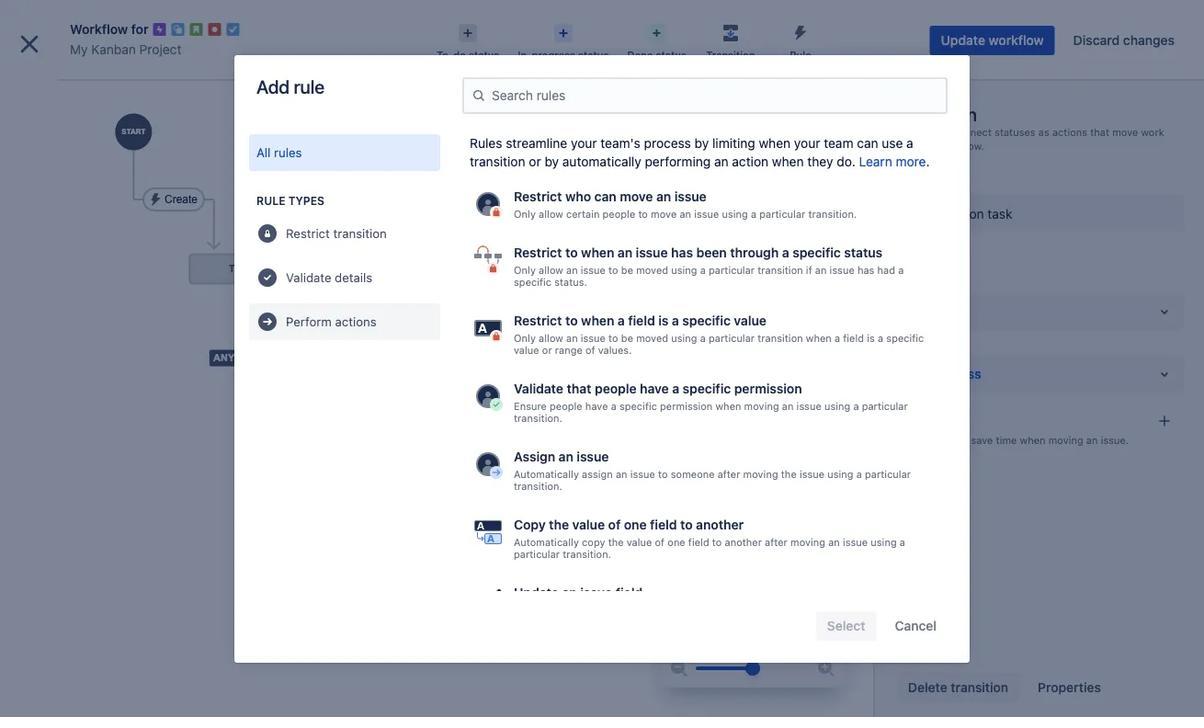Task type: describe. For each thing, give the bounding box(es) containing it.
particular inside assign an issue automatically assign an issue to someone after moving the issue using a particular transition.
[[865, 468, 911, 480]]

delete transition
[[908, 680, 1009, 695]]

discard changes
[[1073, 33, 1175, 48]]

transition transitions connect statuses as actions that move work through your flow.
[[897, 103, 1164, 152]]

transition inside restrict to when an issue has been through a specific status only allow an issue to be moved using a particular transition if an issue has had a specific status.
[[758, 264, 803, 276]]

workflow
[[989, 33, 1044, 48]]

my kanban project
[[70, 42, 182, 57]]

be inside restrict to when a field is a specific value only allow an issue to be moved using a particular transition when a field is a specific value or range of values.
[[621, 332, 633, 344]]

copy the value of one field to another automatically copy the value of one field to another after moving an issue using a particular transition.
[[514, 517, 905, 560]]

create
[[681, 17, 721, 33]]

perform actions button
[[249, 303, 440, 340]]

workflow
[[70, 22, 128, 37]]

to-
[[437, 49, 453, 61]]

done status
[[627, 49, 687, 61]]

update an issue field button
[[462, 575, 948, 639]]

rule for rule
[[790, 49, 811, 61]]

0 horizontal spatial your
[[571, 136, 597, 151]]

rule types group
[[249, 178, 440, 347]]

rule
[[294, 75, 324, 97]]

discard
[[1073, 33, 1120, 48]]

restrict transition
[[286, 226, 387, 241]]

1 vertical spatial the
[[549, 517, 569, 532]]

done
[[627, 49, 653, 61]]

particular inside restrict who can move an issue only allow certain people to move an issue using a particular transition.
[[760, 208, 806, 220]]

restrict to when a field is a specific value only allow an issue to be moved using a particular transition when a field is a specific value or range of values.
[[514, 313, 924, 356]]

moving inside assign an issue automatically assign an issue to someone after moving the issue using a particular transition.
[[743, 468, 778, 480]]

task
[[988, 206, 1013, 221]]

delete
[[908, 680, 948, 695]]

validate details
[[286, 270, 372, 285]]

restrict to when an issue has been through a specific status only allow an issue to be moved using a particular transition if an issue has had a specific status.
[[514, 245, 904, 288]]

specific down restrict to when a field is a specific value only allow an issue to be moved using a particular transition when a field is a specific value or range of values.
[[683, 381, 731, 396]]

when left they
[[772, 154, 804, 169]]

transition. inside restrict who can move an issue only allow certain people to move an issue using a particular transition.
[[808, 208, 857, 220]]

do.
[[837, 154, 856, 169]]

rules for streamline
[[470, 136, 502, 151]]

automatically
[[563, 154, 641, 169]]

add
[[256, 75, 290, 97]]

my for my kanban project software project
[[55, 81, 74, 96]]

performing
[[645, 154, 711, 169]]

that inside validate that people have a specific permission ensure people have a specific permission when moving an issue using a particular transition.
[[567, 381, 592, 396]]

status.
[[554, 276, 587, 288]]

project for my kanban project
[[139, 42, 182, 57]]

restrict inside 'restrict transition' "button"
[[286, 226, 330, 241]]

status inside popup button
[[578, 49, 609, 61]]

changes
[[1123, 33, 1175, 48]]

validate details button
[[249, 259, 440, 296]]

transition inside rule types "group"
[[333, 226, 387, 241]]

transition inside rules streamline your team's process by limiting when your team can use a transition or by automatically performing an action when they do.
[[470, 154, 525, 169]]

as
[[1039, 126, 1050, 138]]

more
[[896, 154, 926, 169]]

update for update an issue field
[[514, 585, 559, 600]]

moved inside restrict to when a field is a specific value only allow an issue to be moved using a particular transition when a field is a specific value or range of values.
[[636, 332, 668, 344]]

rule button
[[766, 18, 836, 63]]

open image for to status element at right
[[1154, 363, 1176, 385]]

learn more link
[[859, 154, 926, 169]]

an inside validate that people have a specific permission ensure people have a specific permission when moving an issue using a particular transition.
[[782, 400, 794, 412]]

particular inside validate that people have a specific permission ensure people have a specific permission when moving an issue using a particular transition.
[[862, 400, 908, 412]]

my for my kanban project
[[70, 42, 88, 57]]

1 horizontal spatial by
[[695, 136, 709, 151]]

to
[[898, 338, 910, 350]]

an inside copy the value of one field to another automatically copy the value of one field to another after moving an issue using a particular transition.
[[828, 536, 840, 548]]

can inside rules streamline your team's process by limiting when your team can use a transition or by automatically performing an action when they do.
[[857, 136, 878, 151]]

using inside restrict who can move an issue only allow certain people to move an issue using a particular transition.
[[722, 208, 748, 220]]

0 horizontal spatial permission
[[660, 400, 713, 412]]

or inside restrict to when a field is a specific value only allow an issue to be moved using a particular transition when a field is a specific value or range of values.
[[542, 344, 552, 356]]

when inside validate that people have a specific permission ensure people have a specific permission when moving an issue using a particular transition.
[[716, 400, 741, 412]]

transition inside dialog
[[951, 680, 1009, 695]]

validate for that
[[514, 381, 564, 396]]

if
[[806, 264, 812, 276]]

using inside copy the value of one field to another automatically copy the value of one field to another after moving an issue using a particular transition.
[[871, 536, 897, 548]]

progress
[[532, 49, 576, 61]]

filter rules group
[[249, 134, 440, 347]]

learn more .
[[859, 154, 930, 169]]

that inside transition transitions connect statuses as actions that move work through your flow.
[[1091, 126, 1110, 138]]

a inside assign an issue automatically assign an issue to someone after moving the issue using a particular transition.
[[857, 468, 862, 480]]

validate that people have a specific permission ensure people have a specific permission when moving an issue using a particular transition.
[[514, 381, 908, 424]]

perform
[[286, 314, 332, 329]]

moved inside restrict to when an issue has been through a specific status only allow an issue to be moved using a particular transition if an issue has had a specific status.
[[636, 264, 668, 276]]

when up values.
[[581, 313, 614, 328]]

been
[[696, 245, 727, 260]]

update an issue field
[[514, 585, 643, 600]]

my kanban project software project
[[55, 81, 171, 113]]

update workflow
[[941, 33, 1044, 48]]

2 vertical spatial move
[[651, 208, 677, 220]]

1 horizontal spatial your
[[794, 136, 820, 151]]

a inside restrict who can move an issue only allow certain people to move an issue using a particular transition.
[[751, 208, 757, 220]]

streamline
[[506, 136, 567, 151]]

in progress
[[911, 369, 982, 380]]

copy
[[582, 536, 605, 548]]

transition for transition transitions connect statuses as actions that move work through your flow.
[[897, 103, 977, 125]]

values.
[[598, 344, 632, 356]]

1 vertical spatial people
[[595, 381, 637, 396]]

.
[[926, 154, 930, 169]]

all rules button
[[249, 134, 440, 171]]

certain
[[566, 208, 600, 220]]

0 horizontal spatial have
[[585, 400, 608, 412]]

project settings
[[48, 144, 141, 159]]

save
[[971, 434, 993, 446]]

only inside restrict to when a field is a specific value only allow an issue to be moved using a particular transition when a field is a specific value or range of values.
[[514, 332, 536, 344]]

Search field
[[855, 11, 1039, 40]]

they
[[807, 154, 833, 169]]

zoom out image
[[668, 657, 690, 679]]

assign an issue automatically assign an issue to someone after moving the issue using a particular transition.
[[514, 449, 911, 492]]

add rule image
[[1157, 414, 1172, 428]]

transition button
[[696, 18, 766, 63]]

process
[[644, 136, 691, 151]]

an inside transition dialog
[[1086, 434, 1098, 446]]

2 vertical spatial project
[[48, 144, 90, 159]]

cancel
[[895, 618, 937, 633]]

particular inside copy the value of one field to another automatically copy the value of one field to another after moving an issue using a particular transition.
[[514, 548, 560, 560]]

for
[[131, 22, 149, 37]]

2 vertical spatial of
[[655, 536, 665, 548]]

rules streamline your team's process by limiting when your team can use a transition or by automatically performing an action when they do.
[[470, 136, 914, 169]]

restrict for restrict to when a field is a specific value
[[514, 313, 562, 328]]

automatically inside copy the value of one field to another automatically copy the value of one field to another after moving an issue using a particular transition.
[[514, 536, 579, 548]]

primary element
[[11, 0, 855, 51]]

when up action
[[759, 136, 791, 151]]

after inside copy the value of one field to another automatically copy the value of one field to another after moving an issue using a particular transition.
[[765, 536, 788, 548]]

add rule
[[256, 75, 324, 97]]

discard changes button
[[1062, 26, 1186, 55]]

status right to
[[912, 338, 942, 350]]

1 horizontal spatial the
[[608, 536, 624, 548]]

rule types
[[256, 194, 325, 207]]

flow.
[[962, 140, 984, 152]]

progress
[[925, 369, 982, 380]]

0 vertical spatial permission
[[734, 381, 802, 396]]

to up update an issue field button
[[712, 536, 722, 548]]

issue inside button
[[580, 585, 612, 600]]

1 vertical spatial has
[[858, 264, 875, 276]]

team's
[[601, 136, 641, 151]]

path
[[898, 250, 927, 263]]

properties button
[[1027, 673, 1112, 702]]

specific down values.
[[620, 400, 657, 412]]

after inside assign an issue automatically assign an issue to someone after moving the issue using a particular transition.
[[718, 468, 740, 480]]

issue.
[[1101, 434, 1129, 446]]

your inside transition transitions connect statuses as actions that move work through your flow.
[[938, 140, 959, 152]]

validate for details
[[286, 270, 331, 285]]

ensure
[[514, 400, 547, 412]]

only inside restrict who can move an issue only allow certain people to move an issue using a particular transition.
[[514, 208, 536, 220]]

issue inside restrict to when a field is a specific value only allow an issue to be moved using a particular transition when a field is a specific value or range of values.
[[581, 332, 606, 344]]

using inside validate that people have a specific permission ensure people have a specific permission when moving an issue using a particular transition.
[[825, 400, 851, 412]]

help
[[927, 434, 948, 446]]

kanban for my kanban project
[[91, 42, 136, 57]]

move inside transition transitions connect statuses as actions that move work through your flow.
[[1113, 126, 1138, 138]]

the inside assign an issue automatically assign an issue to someone after moving the issue using a particular transition.
[[781, 468, 797, 480]]

kanban for my kanban project software project
[[77, 81, 123, 96]]

particular inside restrict to when an issue has been through a specific status only allow an issue to be moved using a particular transition if an issue has had a specific status.
[[709, 264, 755, 276]]

1 vertical spatial rules
[[898, 415, 934, 428]]

open image for from status element
[[1154, 301, 1176, 323]]

when inside restrict to when an issue has been through a specific status only allow an issue to be moved using a particular transition if an issue has had a specific status.
[[581, 245, 614, 260]]

1 vertical spatial by
[[545, 154, 559, 169]]



Task type: locate. For each thing, give the bounding box(es) containing it.
0 vertical spatial one
[[624, 517, 647, 532]]

1 horizontal spatial or
[[542, 344, 552, 356]]

2 only from the top
[[514, 264, 536, 276]]

1 horizontal spatial permission
[[734, 381, 802, 396]]

to left someone
[[658, 468, 668, 480]]

statuses
[[995, 126, 1036, 138]]

2 horizontal spatial of
[[655, 536, 665, 548]]

1 horizontal spatial that
[[1091, 126, 1110, 138]]

0 vertical spatial have
[[640, 381, 669, 396]]

details
[[335, 270, 372, 285]]

1 moved from the top
[[636, 264, 668, 276]]

update inside transition dialog
[[941, 33, 986, 48]]

restrict inside restrict who can move an issue only allow certain people to move an issue using a particular transition.
[[514, 189, 562, 204]]

an inside restrict to when a field is a specific value only allow an issue to be moved using a particular transition when a field is a specific value or range of values.
[[566, 332, 578, 344]]

restrict up range
[[514, 313, 562, 328]]

1 automatically from the top
[[514, 468, 579, 480]]

0 vertical spatial transition
[[706, 49, 755, 61]]

be right range
[[621, 332, 633, 344]]

1 vertical spatial actions
[[335, 314, 377, 329]]

to down someone
[[680, 517, 693, 532]]

or down streamline
[[529, 154, 541, 169]]

name
[[897, 173, 930, 186]]

field inside button
[[616, 585, 643, 600]]

of right range
[[586, 344, 595, 356]]

0 vertical spatial update
[[941, 33, 986, 48]]

time
[[996, 434, 1017, 446]]

limiting
[[713, 136, 755, 151]]

2 vertical spatial rules
[[898, 434, 925, 446]]

1 only from the top
[[514, 208, 536, 220]]

transition. down they
[[808, 208, 857, 220]]

create banner
[[0, 0, 1204, 51]]

learn
[[859, 154, 892, 169]]

3 only from the top
[[514, 332, 536, 344]]

people
[[603, 208, 635, 220], [595, 381, 637, 396], [550, 400, 583, 412]]

0 horizontal spatial or
[[529, 154, 541, 169]]

your up they
[[794, 136, 820, 151]]

has left had
[[858, 264, 875, 276]]

1 horizontal spatial transition
[[897, 103, 977, 125]]

0 horizontal spatial is
[[658, 313, 669, 328]]

of right copy
[[655, 536, 665, 548]]

1 vertical spatial another
[[725, 536, 762, 548]]

allow inside restrict to when an issue has been through a specific status only allow an issue to be moved using a particular transition if an issue has had a specific status.
[[539, 264, 563, 276]]

3 allow from the top
[[539, 332, 563, 344]]

to status element
[[898, 356, 1183, 392]]

kanban inside transition dialog
[[91, 42, 136, 57]]

people right ensure
[[550, 400, 583, 412]]

restrict for restrict who can move an issue
[[514, 189, 562, 204]]

moved down restrict who can move an issue only allow certain people to move an issue using a particular transition.
[[636, 264, 668, 276]]

0 horizontal spatial actions
[[335, 314, 377, 329]]

transition. up the update an issue field
[[563, 548, 611, 560]]

rules left streamline
[[470, 136, 502, 151]]

project inside transition dialog
[[139, 42, 182, 57]]

only inside restrict to when an issue has been through a specific status only allow an issue to be moved using a particular transition if an issue has had a specific status.
[[514, 264, 536, 276]]

a inside copy the value of one field to another automatically copy the value of one field to another after moving an issue using a particular transition.
[[900, 536, 905, 548]]

workflow for
[[70, 22, 149, 37]]

from status element
[[898, 293, 1183, 330]]

in
[[911, 369, 922, 380]]

or inside rules streamline your team's process by limiting when your team can use a transition or by automatically performing an action when they do.
[[529, 154, 541, 169]]

0 vertical spatial be
[[621, 264, 633, 276]]

can up learn at the right top
[[857, 136, 878, 151]]

1 vertical spatial kanban
[[77, 81, 123, 96]]

restrict down types
[[286, 226, 330, 241]]

your up automatically
[[571, 136, 597, 151]]

0 vertical spatial or
[[529, 154, 541, 169]]

value right copy
[[627, 536, 652, 548]]

transition. down assign
[[514, 480, 562, 492]]

kanban down workflow for
[[91, 42, 136, 57]]

1 be from the top
[[621, 264, 633, 276]]

restrict inside restrict to when a field is a specific value only allow an issue to be moved using a particular transition when a field is a specific value or range of values.
[[514, 313, 562, 328]]

by down streamline
[[545, 154, 559, 169]]

transition for transition
[[706, 49, 755, 61]]

automatically down copy
[[514, 536, 579, 548]]

start
[[906, 206, 934, 221]]

allow up range
[[539, 264, 563, 276]]

of down assign at the bottom
[[608, 517, 621, 532]]

restrict transition button
[[249, 215, 440, 252]]

1 vertical spatial after
[[765, 536, 788, 548]]

rules
[[470, 136, 502, 151], [898, 415, 934, 428], [898, 434, 925, 446]]

2 vertical spatial the
[[608, 536, 624, 548]]

to inside restrict who can move an issue only allow certain people to move an issue using a particular transition.
[[638, 208, 648, 220]]

kanban inside my kanban project software project
[[77, 81, 123, 96]]

2 vertical spatial allow
[[539, 332, 563, 344]]

0 vertical spatial is
[[658, 313, 669, 328]]

on
[[969, 206, 984, 221]]

project for my kanban project software project
[[127, 81, 171, 96]]

open image inside to status element
[[1154, 363, 1176, 385]]

select a rule element
[[462, 178, 948, 639]]

project down for
[[139, 42, 182, 57]]

transitions
[[897, 126, 950, 138]]

move down automatically
[[620, 189, 653, 204]]

1 vertical spatial update
[[514, 585, 559, 600]]

open image
[[1154, 301, 1176, 323], [1154, 363, 1176, 385]]

actions down details
[[335, 314, 377, 329]]

work left on
[[937, 206, 966, 221]]

to
[[638, 208, 648, 220], [565, 245, 578, 260], [609, 264, 618, 276], [565, 313, 578, 328], [609, 332, 618, 344], [658, 468, 668, 480], [680, 517, 693, 532], [712, 536, 722, 548]]

1 vertical spatial be
[[621, 332, 633, 344]]

0 vertical spatial can
[[857, 136, 878, 151]]

properties
[[1038, 680, 1101, 695]]

project
[[139, 42, 182, 57], [127, 81, 171, 96], [48, 144, 90, 159]]

0 vertical spatial has
[[671, 245, 693, 260]]

moving inside validate that people have a specific permission ensure people have a specific permission when moving an issue using a particular transition.
[[744, 400, 779, 412]]

be inside restrict to when an issue has been through a specific status only allow an issue to be moved using a particular transition if an issue has had a specific status.
[[621, 264, 633, 276]]

1 vertical spatial of
[[608, 517, 621, 532]]

that right as
[[1091, 126, 1110, 138]]

to up status.
[[565, 245, 578, 260]]

0 vertical spatial move
[[1113, 126, 1138, 138]]

group
[[15, 178, 191, 373]]

add rule dialog
[[234, 55, 970, 663]]

0 horizontal spatial by
[[545, 154, 559, 169]]

in-
[[518, 49, 532, 61]]

2 vertical spatial people
[[550, 400, 583, 412]]

0 vertical spatial actions
[[1052, 126, 1088, 138]]

moving inside copy the value of one field to another automatically copy the value of one field to another after moving an issue using a particular transition.
[[791, 536, 826, 548]]

0 vertical spatial through
[[897, 140, 935, 152]]

actions inside "button"
[[335, 314, 377, 329]]

through up more on the right top
[[897, 140, 935, 152]]

rules for help
[[898, 434, 925, 446]]

jira software image
[[48, 14, 171, 36], [48, 14, 171, 36]]

restrict
[[514, 189, 562, 204], [286, 226, 330, 241], [514, 245, 562, 260], [514, 313, 562, 328]]

to right range
[[609, 332, 618, 344]]

restrict for restrict to when an issue has been through a specific status
[[514, 245, 562, 260]]

you
[[951, 434, 968, 446]]

be right status.
[[621, 264, 633, 276]]

value up copy
[[572, 517, 605, 532]]

0 horizontal spatial through
[[730, 245, 779, 260]]

status inside popup button
[[656, 49, 687, 61]]

team
[[824, 136, 854, 151]]

start work on task
[[906, 206, 1013, 221]]

move right as
[[1113, 126, 1138, 138]]

value left range
[[514, 344, 539, 356]]

by up "performing"
[[695, 136, 709, 151]]

do
[[453, 49, 466, 61]]

transition.
[[808, 208, 857, 220], [514, 412, 562, 424], [514, 480, 562, 492], [563, 548, 611, 560]]

transition down create button
[[706, 49, 755, 61]]

another down assign an issue automatically assign an issue to someone after moving the issue using a particular transition.
[[696, 517, 744, 532]]

0 horizontal spatial rule
[[256, 194, 285, 207]]

project up project
[[127, 81, 171, 96]]

to-do status
[[437, 49, 499, 61]]

allow inside restrict to when a field is a specific value only allow an issue to be moved using a particular transition when a field is a specific value or range of values.
[[539, 332, 563, 344]]

one down someone
[[668, 536, 686, 548]]

automatically inside assign an issue automatically assign an issue to someone after moving the issue using a particular transition.
[[514, 468, 579, 480]]

my up the software
[[55, 81, 74, 96]]

0 horizontal spatial work
[[937, 206, 966, 221]]

restrict who can move an issue only allow certain people to move an issue using a particular transition.
[[514, 189, 857, 220]]

has left been at the top right of the page
[[671, 245, 693, 260]]

to right certain
[[638, 208, 648, 220]]

using inside assign an issue automatically assign an issue to someone after moving the issue using a particular transition.
[[828, 468, 854, 480]]

particular
[[760, 208, 806, 220], [709, 264, 755, 276], [709, 332, 755, 344], [862, 400, 908, 412], [865, 468, 911, 480], [514, 548, 560, 560]]

2 open image from the top
[[1154, 363, 1176, 385]]

2 horizontal spatial the
[[781, 468, 797, 480]]

rule
[[790, 49, 811, 61], [256, 194, 285, 207]]

restrict left who
[[514, 189, 562, 204]]

0 horizontal spatial update
[[514, 585, 559, 600]]

my inside transition dialog
[[70, 42, 88, 57]]

0 vertical spatial allow
[[539, 208, 563, 220]]

kanban up the software
[[77, 81, 123, 96]]

1 horizontal spatial validate
[[514, 381, 564, 396]]

1 vertical spatial or
[[542, 344, 552, 356]]

0 vertical spatial automatically
[[514, 468, 579, 480]]

one up the update an issue field
[[624, 517, 647, 532]]

only left status.
[[514, 264, 536, 276]]

specific up if
[[793, 245, 841, 260]]

transition
[[470, 154, 525, 169], [333, 226, 387, 241], [758, 264, 803, 276], [758, 332, 803, 344], [951, 680, 1009, 695]]

actions right as
[[1052, 126, 1088, 138]]

when up assign an issue automatically assign an issue to someone after moving the issue using a particular transition.
[[716, 400, 741, 412]]

1 vertical spatial through
[[730, 245, 779, 260]]

my inside my kanban project software project
[[55, 81, 74, 96]]

in-progress status
[[518, 49, 609, 61]]

a inside rules streamline your team's process by limiting when your team can use a transition or by automatically performing an action when they do.
[[907, 136, 914, 151]]

1 vertical spatial can
[[594, 189, 617, 204]]

is left to
[[867, 332, 875, 344]]

an
[[714, 154, 729, 169], [656, 189, 671, 204], [680, 208, 691, 220], [618, 245, 633, 260], [566, 264, 578, 276], [815, 264, 827, 276], [566, 332, 578, 344], [782, 400, 794, 412], [1086, 434, 1098, 446], [559, 449, 574, 464], [616, 468, 628, 480], [828, 536, 840, 548], [562, 585, 577, 600]]

project down the software
[[48, 144, 90, 159]]

to right status.
[[609, 264, 618, 276]]

1 horizontal spatial through
[[897, 140, 935, 152]]

when up status.
[[581, 245, 614, 260]]

validate inside validate that people have a specific permission ensure people have a specific permission when moving an issue using a particular transition.
[[514, 381, 564, 396]]

software
[[55, 100, 102, 113]]

1 vertical spatial have
[[585, 400, 608, 412]]

update down copy
[[514, 585, 559, 600]]

0 vertical spatial of
[[586, 344, 595, 356]]

allow left certain
[[539, 208, 563, 220]]

0 vertical spatial people
[[603, 208, 635, 220]]

automatically down assign
[[514, 468, 579, 480]]

update left workflow
[[941, 33, 986, 48]]

who
[[565, 189, 591, 204]]

status inside popup button
[[469, 49, 499, 61]]

using inside restrict to when a field is a specific value only allow an issue to be moved using a particular transition when a field is a specific value or range of values.
[[671, 332, 697, 344]]

2 allow from the top
[[539, 264, 563, 276]]

people inside restrict who can move an issue only allow certain people to move an issue using a particular transition.
[[603, 208, 635, 220]]

is
[[658, 313, 669, 328], [867, 332, 875, 344]]

0 horizontal spatial validate
[[286, 270, 331, 285]]

1 horizontal spatial rule
[[790, 49, 811, 61]]

moved
[[636, 264, 668, 276], [636, 332, 668, 344]]

my down the workflow
[[70, 42, 88, 57]]

0 horizontal spatial after
[[718, 468, 740, 480]]

range
[[555, 344, 583, 356]]

specific down restrict to when an issue has been through a specific status only allow an issue to be moved using a particular transition if an issue has had a specific status.
[[682, 313, 731, 328]]

validate up 'perform'
[[286, 270, 331, 285]]

to status
[[898, 338, 942, 350]]

1 horizontal spatial has
[[858, 264, 875, 276]]

update inside select a rule element
[[514, 585, 559, 600]]

rule inside "group"
[[256, 194, 285, 207]]

particular inside restrict to when a field is a specific value only allow an issue to be moved using a particular transition when a field is a specific value or range of values.
[[709, 332, 755, 344]]

project inside my kanban project software project
[[127, 81, 171, 96]]

had
[[878, 264, 895, 276]]

0 vertical spatial kanban
[[91, 42, 136, 57]]

value down restrict to when an issue has been through a specific status only allow an issue to be moved using a particular transition if an issue has had a specific status.
[[734, 313, 767, 328]]

status right do
[[469, 49, 499, 61]]

types
[[288, 194, 325, 207]]

transition dialog
[[0, 0, 1204, 717]]

can
[[857, 136, 878, 151], [594, 189, 617, 204]]

Search rules text field
[[486, 79, 939, 112]]

cancel button
[[884, 611, 948, 641]]

restrict inside restrict to when an issue has been through a specific status only allow an issue to be moved using a particular transition if an issue has had a specific status.
[[514, 245, 562, 260]]

rules up help
[[898, 415, 934, 428]]

0 vertical spatial another
[[696, 517, 744, 532]]

1 vertical spatial that
[[567, 381, 592, 396]]

rules help you save time when moving an issue.
[[898, 434, 1129, 446]]

project settings link
[[7, 133, 213, 170]]

0 horizontal spatial one
[[624, 517, 647, 532]]

when right time
[[1020, 434, 1046, 446]]

0 vertical spatial that
[[1091, 126, 1110, 138]]

zoom in image
[[815, 657, 837, 679]]

an inside update an issue field button
[[562, 585, 577, 600]]

use
[[882, 136, 903, 151]]

or left range
[[542, 344, 552, 356]]

status up had
[[844, 245, 883, 260]]

permission
[[734, 381, 802, 396], [660, 400, 713, 412]]

kanban
[[91, 42, 136, 57], [77, 81, 123, 96]]

all
[[256, 145, 271, 160]]

transition inside restrict to when a field is a specific value only allow an issue to be moved using a particular transition when a field is a specific value or range of values.
[[758, 332, 803, 344]]

0 vertical spatial moved
[[636, 264, 668, 276]]

0 horizontal spatial can
[[594, 189, 617, 204]]

my
[[70, 42, 88, 57], [55, 81, 74, 96]]

a
[[907, 136, 914, 151], [751, 208, 757, 220], [782, 245, 789, 260], [700, 264, 706, 276], [898, 264, 904, 276], [618, 313, 625, 328], [672, 313, 679, 328], [700, 332, 706, 344], [835, 332, 840, 344], [878, 332, 884, 344], [672, 381, 679, 396], [611, 400, 617, 412], [853, 400, 859, 412], [857, 468, 862, 480], [900, 536, 905, 548]]

close workflow editor image
[[15, 29, 44, 59]]

rule for rule types
[[256, 194, 285, 207]]

only left range
[[514, 332, 536, 344]]

project
[[105, 100, 141, 113]]

when down if
[[806, 332, 832, 344]]

actions inside transition transitions connect statuses as actions that move work through your flow.
[[1052, 126, 1088, 138]]

can inside restrict who can move an issue only allow certain people to move an issue using a particular transition.
[[594, 189, 617, 204]]

rule left types
[[256, 194, 285, 207]]

status
[[469, 49, 499, 61], [578, 49, 609, 61], [656, 49, 687, 61], [844, 245, 883, 260], [912, 338, 942, 350]]

validate up ensure
[[514, 381, 564, 396]]

rules inside rules streamline your team's process by limiting when your team can use a transition or by automatically performing an action when they do.
[[470, 136, 502, 151]]

2 horizontal spatial your
[[938, 140, 959, 152]]

field
[[628, 313, 655, 328], [843, 332, 864, 344], [650, 517, 677, 532], [688, 536, 709, 548], [616, 585, 643, 600]]

Zoom level range field
[[696, 650, 810, 687]]

by
[[695, 136, 709, 151], [545, 154, 559, 169]]

0 horizontal spatial that
[[567, 381, 592, 396]]

0 vertical spatial rules
[[470, 136, 502, 151]]

specific up in
[[886, 332, 924, 344]]

issue inside validate that people have a specific permission ensure people have a specific permission when moving an issue using a particular transition.
[[797, 400, 822, 412]]

validate inside validate details 'button'
[[286, 270, 331, 285]]

to inside assign an issue automatically assign an issue to someone after moving the issue using a particular transition.
[[658, 468, 668, 480]]

through
[[897, 140, 935, 152], [730, 245, 779, 260]]

moving inside transition dialog
[[1049, 434, 1084, 446]]

that
[[1091, 126, 1110, 138], [567, 381, 592, 396]]

1 vertical spatial one
[[668, 536, 686, 548]]

transition. inside validate that people have a specific permission ensure people have a specific permission when moving an issue using a particular transition.
[[514, 412, 562, 424]]

moved right values.
[[636, 332, 668, 344]]

1 vertical spatial open image
[[1154, 363, 1176, 385]]

1 horizontal spatial work
[[1141, 126, 1164, 138]]

specific left status.
[[514, 276, 552, 288]]

permission down restrict to when a field is a specific value only allow an issue to be moved using a particular transition when a field is a specific value or range of values.
[[734, 381, 802, 396]]

to up range
[[565, 313, 578, 328]]

work down changes
[[1141, 126, 1164, 138]]

1 vertical spatial allow
[[539, 264, 563, 276]]

0 vertical spatial open image
[[1154, 301, 1176, 323]]

create button
[[670, 11, 732, 40]]

your left flow.
[[938, 140, 959, 152]]

allow down status.
[[539, 332, 563, 344]]

only
[[514, 208, 536, 220], [514, 264, 536, 276], [514, 332, 536, 344]]

transition inside popup button
[[706, 49, 755, 61]]

1 horizontal spatial one
[[668, 536, 686, 548]]

to-do status button
[[428, 18, 509, 63]]

open image inside from status element
[[1154, 301, 1176, 323]]

transition. inside assign an issue automatically assign an issue to someone after moving the issue using a particular transition.
[[514, 480, 562, 492]]

1 vertical spatial permission
[[660, 400, 713, 412]]

permission up someone
[[660, 400, 713, 412]]

1 horizontal spatial is
[[867, 332, 875, 344]]

action
[[732, 154, 769, 169]]

issue inside copy the value of one field to another automatically copy the value of one field to another after moving an issue using a particular transition.
[[843, 536, 868, 548]]

rule inside popup button
[[790, 49, 811, 61]]

or
[[529, 154, 541, 169], [542, 344, 552, 356]]

rule right transition popup button
[[790, 49, 811, 61]]

1 horizontal spatial actions
[[1052, 126, 1088, 138]]

1 horizontal spatial of
[[608, 517, 621, 532]]

update for update workflow
[[941, 33, 986, 48]]

someone
[[671, 468, 715, 480]]

only left certain
[[514, 208, 536, 220]]

the
[[781, 468, 797, 480], [549, 517, 569, 532], [608, 536, 624, 548]]

status inside restrict to when an issue has been through a specific status only allow an issue to be moved using a particular transition if an issue has had a specific status.
[[844, 245, 883, 260]]

settings
[[93, 144, 141, 159]]

2 vertical spatial only
[[514, 332, 536, 344]]

people right certain
[[603, 208, 635, 220]]

move down "performing"
[[651, 208, 677, 220]]

an inside rules streamline your team's process by limiting when your team can use a transition or by automatically performing an action when they do.
[[714, 154, 729, 169]]

1 vertical spatial work
[[937, 206, 966, 221]]

done status button
[[618, 18, 696, 63]]

using inside restrict to when an issue has been through a specific status only allow an issue to be moved using a particular transition if an issue has had a specific status.
[[671, 264, 697, 276]]

1 horizontal spatial can
[[857, 136, 878, 151]]

of
[[586, 344, 595, 356], [608, 517, 621, 532], [655, 536, 665, 548]]

specific
[[793, 245, 841, 260], [514, 276, 552, 288], [682, 313, 731, 328], [886, 332, 924, 344], [683, 381, 731, 396], [620, 400, 657, 412]]

transition up transitions
[[897, 103, 977, 125]]

transition inside transition transitions connect statuses as actions that move work through your flow.
[[897, 103, 977, 125]]

0 vertical spatial by
[[695, 136, 709, 151]]

0 horizontal spatial transition
[[706, 49, 755, 61]]

1 allow from the top
[[539, 208, 563, 220]]

work inside transition transitions connect statuses as actions that move work through your flow.
[[1141, 126, 1164, 138]]

1 vertical spatial move
[[620, 189, 653, 204]]

0 vertical spatial after
[[718, 468, 740, 480]]

1 vertical spatial only
[[514, 264, 536, 276]]

of inside restrict to when a field is a specific value only allow an issue to be moved using a particular transition when a field is a specific value or range of values.
[[586, 344, 595, 356]]

you're in the workflow viewfinder, use the arrow keys to move it element
[[661, 540, 845, 650]]

0 vertical spatial my
[[70, 42, 88, 57]]

0 vertical spatial the
[[781, 468, 797, 480]]

1 horizontal spatial update
[[941, 33, 986, 48]]

can right who
[[594, 189, 617, 204]]

through inside restrict to when an issue has been through a specific status only allow an issue to be moved using a particular transition if an issue has had a specific status.
[[730, 245, 779, 260]]

one
[[624, 517, 647, 532], [668, 536, 686, 548]]

1 vertical spatial moved
[[636, 332, 668, 344]]

my kanban project link
[[70, 39, 182, 61]]

people down values.
[[595, 381, 637, 396]]

is down restrict to when an issue has been through a specific status only allow an issue to be moved using a particular transition if an issue has had a specific status.
[[658, 313, 669, 328]]

0 vertical spatial only
[[514, 208, 536, 220]]

0 vertical spatial project
[[139, 42, 182, 57]]

2 automatically from the top
[[514, 536, 579, 548]]

rules left help
[[898, 434, 925, 446]]

restrict up status.
[[514, 245, 562, 260]]

2 be from the top
[[621, 332, 633, 344]]

allow inside restrict who can move an issue only allow certain people to move an issue using a particular transition.
[[539, 208, 563, 220]]

transition. inside copy the value of one field to another automatically copy the value of one field to another after moving an issue using a particular transition.
[[563, 548, 611, 560]]

0 horizontal spatial has
[[671, 245, 693, 260]]

2 moved from the top
[[636, 332, 668, 344]]

1 open image from the top
[[1154, 301, 1176, 323]]

that down range
[[567, 381, 592, 396]]

update workflow button
[[930, 26, 1055, 55]]

when inside transition dialog
[[1020, 434, 1046, 446]]

another up update an issue field button
[[725, 536, 762, 548]]

1 vertical spatial automatically
[[514, 536, 579, 548]]

through right been at the top right of the page
[[730, 245, 779, 260]]

through inside transition transitions connect statuses as actions that move work through your flow.
[[897, 140, 935, 152]]

moving
[[744, 400, 779, 412], [1049, 434, 1084, 446], [743, 468, 778, 480], [791, 536, 826, 548]]

update
[[941, 33, 986, 48], [514, 585, 559, 600]]



Task type: vqa. For each thing, say whether or not it's contained in the screenshot.
you
yes



